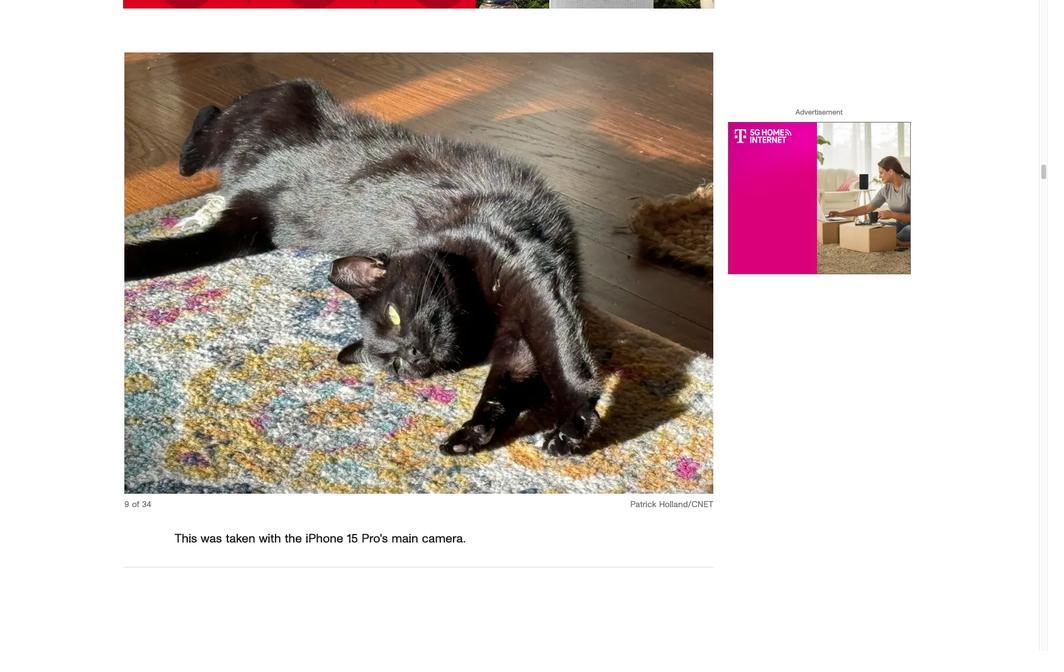 Task type: vqa. For each thing, say whether or not it's contained in the screenshot.
Monthly fees
no



Task type: locate. For each thing, give the bounding box(es) containing it.
this
[[175, 533, 197, 546]]

pro's
[[362, 533, 388, 546]]

1 horizontal spatial advertisement region
[[729, 122, 912, 275]]

advertisement region
[[123, 0, 715, 8], [729, 122, 912, 275]]

15
[[347, 533, 358, 546]]

camera.
[[422, 533, 466, 546]]

0 vertical spatial advertisement region
[[123, 0, 715, 8]]

34
[[142, 501, 151, 510]]

the
[[285, 533, 302, 546]]

1 vertical spatial advertisement region
[[729, 122, 912, 275]]

0 horizontal spatial advertisement region
[[123, 0, 715, 8]]

this was taken with the iphone 15 pro's main camera.
[[175, 533, 466, 546]]

iphone
[[306, 533, 344, 546]]

main
[[392, 533, 419, 546]]

black cat image
[[124, 52, 714, 494]]



Task type: describe. For each thing, give the bounding box(es) containing it.
of
[[132, 501, 139, 510]]

9
[[124, 501, 129, 510]]

taken
[[226, 533, 256, 546]]

9 of 34
[[124, 501, 151, 510]]

patrick holland/cnet
[[631, 501, 714, 510]]

holland/cnet
[[660, 501, 714, 510]]

patrick
[[631, 501, 657, 510]]

with
[[259, 533, 281, 546]]

was
[[201, 533, 222, 546]]



